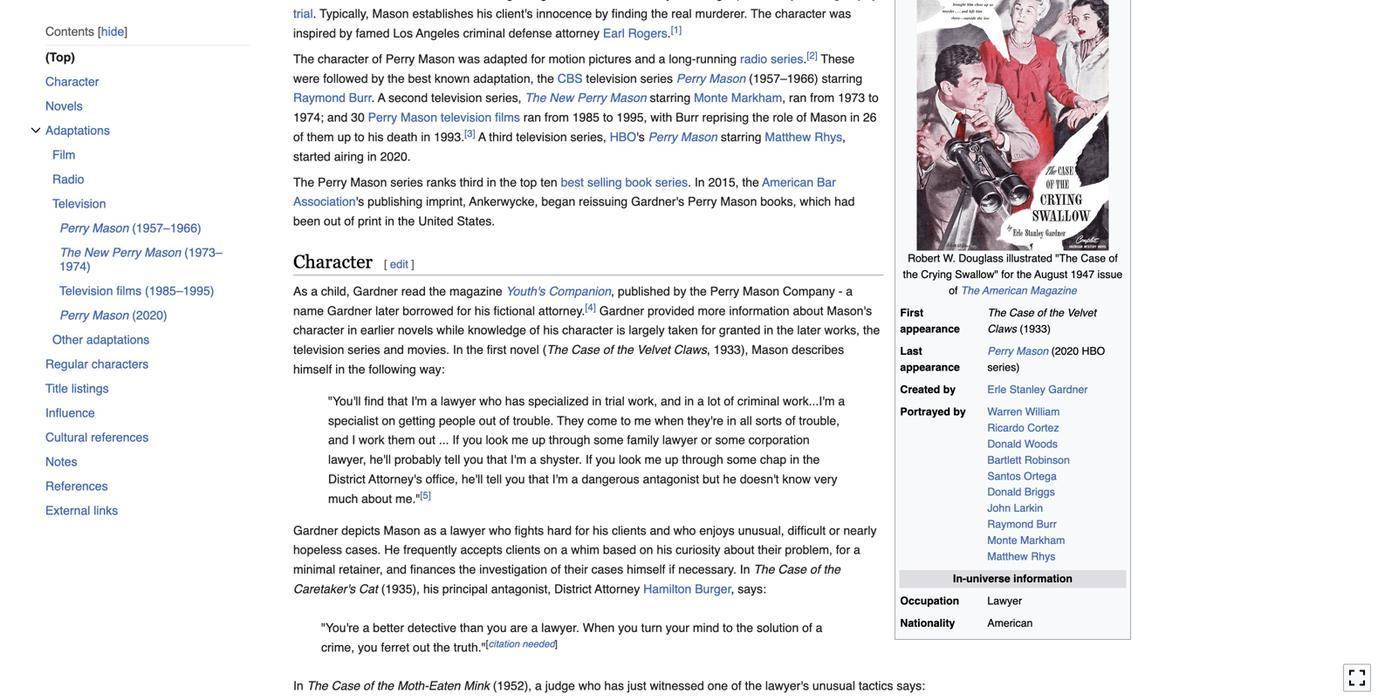 Task type: vqa. For each thing, say whether or not it's contained in the screenshot.
language progressive icon
no



Task type: locate. For each thing, give the bounding box(es) containing it.
1 vertical spatial 's
[[356, 195, 364, 209]]

0 vertical spatial district
[[328, 473, 365, 487]]

gardner down [ edit ] on the top left
[[353, 284, 398, 298]]

. inside the character of perry mason was adapted for motion pictures and a long-running radio series . [2]
[[803, 52, 807, 66]]

nationality
[[900, 618, 955, 630]]

television inside 'gardner provided more information about mason's character in earlier novels while knowledge of his character is largely taken for granted in the later works, the television series and movies. in the first novel ('
[[293, 343, 344, 357]]

mason inside , published by the perry mason company - a name gardner later borrowed for his fictional attorney.
[[743, 284, 779, 298]]

of inside the case of the velvet claws
[[1037, 307, 1046, 319]]

perry down with
[[648, 130, 677, 144]]

1 horizontal spatial new
[[549, 91, 574, 105]]

says: right tactics
[[897, 680, 925, 694]]

tell down ...
[[445, 453, 460, 467]]

raymond inside the cbs television series perry mason (1957–1966) starring raymond burr . a second television series, the new perry mason starring monte markham
[[293, 91, 346, 105]]

hbo down 1995,
[[610, 130, 636, 144]]

0 vertical spatial criminal
[[463, 26, 505, 40]]

0 horizontal spatial matthew rhys link
[[765, 130, 842, 144]]

1 vertical spatial raymond
[[987, 519, 1033, 531]]

from inside , ran from 1973 to 1974; and 30
[[810, 91, 835, 105]]

the down adaptation,
[[525, 91, 546, 105]]

himself up "you'll
[[293, 363, 332, 377]]

and left i
[[328, 433, 349, 447]]

1 vertical spatial tell
[[486, 473, 502, 487]]

gardner inside 'gardner provided more information about mason's character in earlier novels while knowledge of his character is largely taken for granted in the later works, the television series and movies. in the first novel ('
[[599, 304, 644, 318]]

his left client's
[[477, 7, 492, 21]]

his down finances at the left bottom of the page
[[423, 583, 439, 596]]

appearance for last
[[900, 361, 960, 374]]

1 vertical spatial himself
[[627, 563, 665, 577]]

x small image
[[31, 125, 41, 135]]

. inside the cbs television series perry mason (1957–1966) starring raymond burr . a second television series, the new perry mason starring monte markham
[[372, 91, 375, 105]]

2 horizontal spatial about
[[793, 304, 823, 318]]

the up more
[[690, 284, 707, 298]]

warren
[[987, 406, 1022, 418]]

(top)
[[45, 50, 75, 64]]

information up granted
[[729, 304, 789, 318]]

of inside 'gardner provided more information about mason's character in earlier novels while knowledge of his character is largely taken for granted in the later works, the television series and movies. in the first novel ('
[[530, 324, 540, 337]]

whim
[[571, 543, 600, 557]]

0 horizontal spatial has
[[505, 394, 525, 408]]

mason inside , 1933), mason describes himself in the following way:
[[752, 343, 788, 357]]

from left 1973
[[810, 91, 835, 105]]

1 horizontal spatial 's
[[636, 130, 645, 144]]

, inside , started airing in 2020.
[[842, 130, 846, 144]]

santos
[[987, 470, 1021, 483]]

series, inside [3] a third television series, hbo 's perry mason starring matthew rhys
[[570, 130, 606, 144]]

1 horizontal spatial starring
[[721, 130, 762, 144]]

third right '[3]' link
[[489, 130, 513, 144]]

them inside "you'll find that i'm a lawyer who has specialized in trial work, and in a lot of criminal work...i'm a specialist on getting people out of trouble.  they come to me when they're in all sorts of trouble, and i work them out
[[388, 433, 415, 447]]

hamilton burger link
[[643, 583, 731, 596]]

1 vertical spatial monte
[[987, 535, 1017, 547]]

, for , published by the perry mason company - a name gardner later borrowed for his fictional attorney.
[[611, 284, 614, 298]]

his inside , published by the perry mason company - a name gardner later borrowed for his fictional attorney.
[[475, 304, 490, 318]]

about inside 'gardner provided more information about mason's character in earlier novels while knowledge of his character is largely taken for granted in the later works, the television series and movies. in the first novel ('
[[793, 304, 823, 318]]

1 horizontal spatial clients
[[612, 524, 646, 538]]

in the case of the moth-eaten mink (1952), a judge who has just witnessed one of the lawyer's unusual tactics says:
[[293, 680, 925, 694]]

tactics
[[859, 680, 893, 694]]

best inside these were followed by the best known adaptation, the
[[408, 71, 431, 85]]

through down they
[[549, 433, 590, 447]]

(1985–1995)
[[145, 284, 214, 298]]

for up whim
[[575, 524, 589, 538]]

"the
[[1055, 252, 1078, 265]]

0 vertical spatial markham
[[731, 91, 782, 105]]

markham inside warren william ricardo cortez donald woods bartlett robinson santos ortega donald briggs john larkin raymond burr monte markham matthew rhys
[[1020, 535, 1065, 547]]

hbo link
[[610, 130, 636, 144]]

the right 2015,
[[742, 175, 759, 189]]

1 horizontal spatial velvet
[[1067, 307, 1096, 319]]

0 horizontal spatial clients
[[506, 543, 540, 557]]

lawyer inside "you'll find that i'm a lawyer who has specialized in trial work, and in a lot of criminal work...i'm a specialist on getting people out of trouble.  they come to me when they're in all sorts of trouble, and i work them out
[[441, 394, 476, 408]]

0 vertical spatial donald
[[987, 438, 1021, 451]]

2 horizontal spatial on
[[640, 543, 653, 557]]

character inside the character of perry mason was adapted for motion pictures and a long-running radio series . [2]
[[318, 52, 369, 66]]

2 vertical spatial i'm
[[552, 473, 568, 487]]

0 horizontal spatial 's
[[356, 195, 364, 209]]

(2020
[[1051, 345, 1079, 358]]

external links
[[45, 504, 118, 518]]

2 horizontal spatial starring
[[822, 71, 862, 85]]

0 horizontal spatial their
[[564, 563, 588, 577]]

0 horizontal spatial [
[[384, 258, 387, 271]]

films down adaptation,
[[495, 111, 520, 124]]

(1935),
[[381, 583, 420, 596]]

has left just
[[604, 680, 624, 694]]

to right mind
[[723, 621, 733, 635]]

publishing
[[368, 195, 423, 209]]

0 vertical spatial films
[[495, 111, 520, 124]]

1 horizontal spatial burr
[[676, 111, 699, 124]]

on down find
[[382, 414, 395, 428]]

starring up with
[[650, 91, 691, 105]]

or inside ... if you look me up through some family lawyer or some corporation lawyer, he'll probably tell you that i'm a shyster.  if you look me up through some chap in the district attorney's office, he'll tell you that i'm a dangerous antagonist but he doesn't know very much about me."
[[701, 433, 712, 447]]

gardner down child,
[[327, 304, 372, 318]]

0 horizontal spatial burr
[[349, 91, 372, 105]]

0 horizontal spatial series,
[[485, 91, 521, 105]]

mason inside ran from 1985 to 1995, with burr reprising the role of mason in 26 of them up to his death in 1993.
[[810, 111, 847, 124]]

1 horizontal spatial trial
[[605, 394, 625, 408]]

1974;
[[293, 111, 324, 124]]

specialized
[[528, 394, 589, 408]]

1 appearance from the top
[[900, 323, 960, 336]]

0 vertical spatial from
[[810, 91, 835, 105]]

, left 1933),
[[707, 343, 710, 357]]

0 horizontal spatial ran
[[523, 111, 541, 124]]

lawyer's
[[765, 680, 809, 694]]

1 vertical spatial criminal
[[737, 394, 780, 408]]

1 horizontal spatial if
[[585, 453, 592, 467]]

american down the lawyer
[[987, 618, 1033, 630]]

to inside "you're a better detective than you are a lawyer.  when you turn your mind to the solution of a crime, you ferret out the truth."
[[723, 621, 733, 635]]

mason down second
[[401, 111, 437, 124]]

0 vertical spatial 's
[[636, 130, 645, 144]]

gardner up is
[[599, 304, 644, 318]]

0 vertical spatial velvet
[[1067, 307, 1096, 319]]

0 vertical spatial hbo
[[610, 130, 636, 144]]

1 donald from the top
[[987, 438, 1021, 451]]

more
[[698, 304, 726, 318]]

, inside , 1933), mason describes himself in the following way:
[[707, 343, 710, 357]]

(2020 hbo series)
[[987, 345, 1105, 374]]

series down earlier
[[348, 343, 380, 357]]

1 horizontal spatial claws
[[987, 323, 1017, 336]]

velvet
[[1067, 307, 1096, 319], [637, 343, 670, 357]]

work
[[359, 433, 385, 447]]

2 horizontal spatial that
[[528, 473, 549, 487]]

0 vertical spatial has
[[505, 394, 525, 408]]

fullscreen image
[[1348, 670, 1366, 687]]

the inside the case of the velvet claws
[[1049, 307, 1064, 319]]

case inside robert w. douglass illustrated "the case of the crying swallow" for the august 1947 issue of
[[1081, 252, 1106, 265]]

or left nearly
[[829, 524, 840, 538]]

[2] link
[[807, 50, 818, 61]]

case inside the case of the velvet claws
[[1009, 307, 1034, 319]]

for inside , published by the perry mason company - a name gardner later borrowed for his fictional attorney.
[[457, 304, 471, 318]]

you
[[463, 433, 482, 447], [464, 453, 483, 467], [596, 453, 615, 467], [505, 473, 525, 487], [487, 621, 507, 635], [618, 621, 638, 635], [358, 641, 378, 655]]

the inside . typically, mason establishes his client's innocence by finding the real murderer. the character was inspired by famed los angeles criminal defense attorney
[[751, 7, 772, 21]]

2 vertical spatial that
[[528, 473, 549, 487]]

in up ankerwycke,
[[487, 175, 496, 189]]

of inside "gardner depicts mason as a lawyer who fights hard for his clients and who enjoys unusual, difficult or nearly hopeless cases. he frequently accepts clients on a whim based on his curiosity about their problem, for a minimal retainer, and finances the investigation of their cases himself if necessary. in"
[[551, 563, 561, 577]]

[4] link
[[585, 302, 596, 313]]

(1933)
[[1017, 323, 1051, 336]]

up inside ran from 1985 to 1995, with burr reprising the role of mason in 26 of them up to his death in 1993.
[[337, 130, 351, 144]]

that down shyster.
[[528, 473, 549, 487]]

with
[[651, 111, 672, 124]]

and left '30'
[[327, 111, 348, 124]]

films
[[495, 111, 520, 124], [116, 284, 142, 298]]

starring down reprising
[[721, 130, 762, 144]]

0 horizontal spatial them
[[307, 130, 334, 144]]

in right death
[[421, 130, 430, 144]]

1 horizontal spatial series,
[[570, 130, 606, 144]]

perry up association
[[318, 175, 347, 189]]

best up second
[[408, 71, 431, 85]]

1947
[[1071, 268, 1095, 281]]

trial inside jury trial
[[293, 7, 313, 21]]

0 horizontal spatial he'll
[[370, 453, 391, 467]]

knowledge
[[468, 324, 526, 337]]

and inside , ran from 1973 to 1974; and 30
[[327, 111, 348, 124]]

television for television films (1985–1995)
[[59, 284, 113, 298]]

series inside 'gardner provided more information about mason's character in earlier novels while knowledge of his character is largely taken for granted in the later works, the television series and movies. in the first novel ('
[[348, 343, 380, 357]]

perry inside the character of perry mason was adapted for motion pictures and a long-running radio series . [2]
[[386, 52, 415, 66]]

book
[[625, 175, 652, 189]]

.
[[313, 7, 316, 21], [667, 26, 671, 40], [803, 52, 807, 66], [372, 91, 375, 105], [688, 175, 691, 189]]

himself inside "gardner depicts mason as a lawyer who fights hard for his clients and who enjoys unusual, difficult or nearly hopeless cases. he frequently accepts clients on a whim based on his curiosity about their problem, for a minimal retainer, and finances the investigation of their cases himself if necessary. in"
[[627, 563, 665, 577]]

the left first on the left of the page
[[466, 343, 483, 357]]

ran up , started airing in 2020.
[[523, 111, 541, 124]]

0 horizontal spatial raymond
[[293, 91, 346, 105]]

client's
[[496, 7, 533, 21]]

mason inside . typically, mason establishes his client's innocence by finding the real murderer. the character was inspired by famed los angeles criminal defense attorney
[[372, 7, 409, 21]]

trial inside "you'll find that i'm a lawyer who has specialized in trial work, and in a lot of criminal work...i'm a specialist on getting people out of trouble.  they come to me when they're in all sorts of trouble, and i work them out
[[605, 394, 625, 408]]

1 vertical spatial third
[[460, 175, 483, 189]]

them down getting on the bottom left
[[388, 433, 415, 447]]

1 horizontal spatial [
[[486, 639, 489, 650]]

for inside robert w. douglass illustrated "the case of the crying swallow" for the august 1947 issue of
[[1001, 268, 1014, 281]]

and up following
[[384, 343, 404, 357]]

1 horizontal spatial criminal
[[737, 394, 780, 408]]

markham inside the cbs television series perry mason (1957–1966) starring raymond burr . a second television series, the new perry mason starring monte markham
[[731, 91, 782, 105]]

the inside the case of the caretaker's cat
[[823, 563, 840, 577]]

in up know
[[790, 453, 799, 467]]

1 horizontal spatial later
[[797, 324, 821, 337]]

1 horizontal spatial look
[[619, 453, 641, 467]]

was inside the character of perry mason was adapted for motion pictures and a long-running radio series . [2]
[[458, 52, 480, 66]]

in inside "'s publishing imprint, ankerwycke, began reissuing gardner's perry mason books, which had been out of print in the united states."
[[385, 214, 394, 228]]

0 vertical spatial information
[[729, 304, 789, 318]]

0 horizontal spatial trial
[[293, 7, 313, 21]]

clients up based
[[612, 524, 646, 538]]

television
[[52, 197, 106, 211], [59, 284, 113, 298]]

0 horizontal spatial character
[[45, 74, 99, 88]]

references
[[91, 430, 149, 444]]

[ for [ citation needed ]
[[486, 639, 489, 650]]

1 vertical spatial rhys
[[1031, 551, 1056, 563]]

american for american bar association
[[762, 175, 813, 189]]

for inside the character of perry mason was adapted for motion pictures and a long-running radio series . [2]
[[531, 52, 545, 66]]

the inside . typically, mason establishes his client's innocence by finding the real murderer. the character was inspired by famed los angeles criminal defense attorney
[[651, 7, 668, 21]]

0 vertical spatial about
[[793, 304, 823, 318]]

the down problem, in the bottom of the page
[[823, 563, 840, 577]]

united
[[418, 214, 454, 228]]

matthew
[[765, 130, 811, 144], [987, 551, 1028, 563]]

up up airing
[[337, 130, 351, 144]]

that inside "you'll find that i'm a lawyer who has specialized in trial work, and in a lot of criminal work...i'm a specialist on getting people out of trouble.  they come to me when they're in all sorts of trouble, and i work them out
[[387, 394, 408, 408]]

to inside "you'll find that i'm a lawyer who has specialized in trial work, and in a lot of criminal work...i'm a specialist on getting people out of trouble.  they come to me when they're in all sorts of trouble, and i work them out
[[621, 414, 631, 428]]

the left role
[[752, 111, 769, 124]]

0 vertical spatial a
[[378, 91, 385, 105]]

matthew inside [3] a third television series, hbo 's perry mason starring matthew rhys
[[765, 130, 811, 144]]

out inside "you're a better detective than you are a lawyer.  when you turn your mind to the solution of a crime, you ferret out the truth."
[[413, 641, 430, 655]]

lawyer
[[441, 394, 476, 408], [662, 433, 698, 447], [450, 524, 485, 538]]

than
[[460, 621, 484, 635]]

was inside . typically, mason establishes his client's innocence by finding the real murderer. the character was inspired by famed los angeles criminal defense attorney
[[829, 7, 851, 21]]

1 vertical spatial from
[[545, 111, 569, 124]]

by up the provided
[[673, 284, 686, 298]]

just
[[627, 680, 646, 694]]

about
[[793, 304, 823, 318], [361, 492, 392, 506], [724, 543, 754, 557]]

film link
[[52, 142, 250, 167]]

rhys up "bar" at the right top of page
[[814, 130, 842, 144]]

1 horizontal spatial has
[[604, 680, 624, 694]]

and inside the character of perry mason was adapted for motion pictures and a long-running radio series . [2]
[[635, 52, 655, 66]]

matthew inside warren william ricardo cortez donald woods bartlett robinson santos ortega donald briggs john larkin raymond burr monte markham matthew rhys
[[987, 551, 1028, 563]]

0 vertical spatial character
[[45, 74, 99, 88]]

their
[[758, 543, 782, 557], [564, 563, 588, 577]]

0 vertical spatial himself
[[293, 363, 332, 377]]

[4]
[[585, 302, 596, 313]]

matthew rhys link
[[765, 130, 842, 144], [987, 551, 1056, 563]]

1 horizontal spatial third
[[489, 130, 513, 144]]

began
[[541, 195, 575, 209]]

in inside , started airing in 2020.
[[367, 150, 377, 164]]

on right based
[[640, 543, 653, 557]]

0 vertical spatial was
[[829, 7, 851, 21]]

warren william ricardo cortez donald woods bartlett robinson santos ortega donald briggs john larkin raymond burr monte markham matthew rhys
[[987, 406, 1070, 563]]

later
[[375, 304, 399, 318], [797, 324, 821, 337]]

0 vertical spatial perry mason link
[[676, 71, 746, 85]]

new
[[549, 91, 574, 105], [84, 245, 108, 259]]

raymond burr link down followed
[[293, 91, 372, 105]]

out inside "'s publishing imprint, ankerwycke, began reissuing gardner's perry mason books, which had been out of print in the united states."
[[324, 214, 341, 228]]

clients down fights
[[506, 543, 540, 557]]

companion
[[548, 284, 611, 298]]

0 horizontal spatial says:
[[738, 583, 766, 596]]

the new perry mason
[[59, 245, 181, 259]]

me down the family in the bottom left of the page
[[645, 453, 662, 467]]

look down the family in the bottom left of the page
[[619, 453, 641, 467]]

0 horizontal spatial district
[[328, 473, 365, 487]]

(
[[542, 343, 547, 357]]

in-
[[953, 573, 966, 586]]

jury
[[858, 0, 878, 1]]

in right print at the left top of page
[[385, 214, 394, 228]]

other
[[52, 333, 83, 347]]

series
[[771, 52, 803, 66], [640, 71, 673, 85], [390, 175, 423, 189], [655, 175, 688, 189], [348, 343, 380, 357]]

district down lawyer,
[[328, 473, 365, 487]]

2020.
[[380, 150, 411, 164]]

1 vertical spatial character
[[293, 251, 373, 272]]

his
[[477, 7, 492, 21], [368, 130, 384, 144], [475, 304, 490, 318], [543, 324, 559, 337], [593, 524, 608, 538], [657, 543, 672, 557], [423, 583, 439, 596]]

mason up he
[[384, 524, 420, 538]]

cultural references link
[[45, 425, 250, 450]]

1 vertical spatial was
[[458, 52, 480, 66]]

perry mason link down with
[[648, 130, 717, 144]]

2015,
[[708, 175, 739, 189]]

0 vertical spatial monte markham link
[[694, 91, 782, 105]]

cases
[[591, 563, 623, 577]]

, down 1973
[[842, 130, 846, 144]]

ortega
[[1024, 470, 1057, 483]]

0 horizontal spatial a
[[378, 91, 385, 105]]

all
[[740, 414, 752, 428]]

mason up los
[[372, 7, 409, 21]]

says: right burger
[[738, 583, 766, 596]]

2 vertical spatial american
[[987, 618, 1033, 630]]

information up the lawyer
[[1013, 573, 1073, 586]]

sorts
[[755, 414, 782, 428]]

in inside 'gardner provided more information about mason's character in earlier novels while knowledge of his character is largely taken for granted in the later works, the television series and movies. in the first novel ('
[[453, 343, 463, 357]]

a
[[659, 52, 665, 66], [311, 284, 318, 298], [846, 284, 853, 298], [430, 394, 437, 408], [697, 394, 704, 408], [838, 394, 845, 408], [530, 453, 537, 467], [571, 473, 578, 487], [440, 524, 447, 538], [561, 543, 568, 557], [854, 543, 860, 557], [363, 621, 370, 635], [531, 621, 538, 635], [816, 621, 823, 635], [535, 680, 542, 694]]

series, inside the cbs television series perry mason (1957–1966) starring raymond burr . a second television series, the new perry mason starring monte markham
[[485, 91, 521, 105]]

the case of the velvet claws down is
[[547, 343, 707, 357]]

] down lawyer.
[[555, 639, 558, 650]]

(1957–1966) down radio series link
[[749, 71, 818, 85]]

0 horizontal spatial information
[[729, 304, 789, 318]]

series left [2]
[[771, 52, 803, 66]]

raymond
[[293, 91, 346, 105], [987, 519, 1033, 531]]

1 horizontal spatial through
[[682, 453, 723, 467]]

accepts
[[460, 543, 502, 557]]

mason down running
[[709, 71, 746, 85]]

i'm
[[411, 394, 427, 408], [510, 453, 526, 467], [552, 473, 568, 487]]

monte markham link down larkin
[[987, 535, 1065, 547]]

taken
[[668, 324, 698, 337]]

lawyer for hard
[[450, 524, 485, 538]]

look right ...
[[486, 433, 508, 447]]

series down long-
[[640, 71, 673, 85]]

2 appearance from the top
[[900, 361, 960, 374]]

look
[[486, 433, 508, 447], [619, 453, 641, 467]]

0 vertical spatial appearance
[[900, 323, 960, 336]]

burr inside the cbs television series perry mason (1957–1966) starring raymond burr . a second television series, the new perry mason starring monte markham
[[349, 91, 372, 105]]

of
[[372, 52, 382, 66], [797, 111, 807, 124], [293, 130, 303, 144], [344, 214, 354, 228], [1109, 252, 1118, 265], [949, 285, 958, 297], [1037, 307, 1046, 319], [530, 324, 540, 337], [603, 343, 613, 357], [724, 394, 734, 408], [499, 414, 510, 428], [785, 414, 796, 428], [551, 563, 561, 577], [810, 563, 820, 577], [802, 621, 812, 635], [363, 680, 373, 694], [731, 680, 742, 694]]

1 vertical spatial american
[[982, 285, 1027, 297]]

perry inside , published by the perry mason company - a name gardner later borrowed for his fictional attorney.
[[710, 284, 739, 298]]

velvet down largely
[[637, 343, 670, 357]]

[ edit ]
[[384, 258, 414, 271]]

finding
[[612, 7, 648, 21]]

's down 1995,
[[636, 130, 645, 144]]

1 horizontal spatial about
[[724, 543, 754, 557]]

been
[[293, 214, 320, 228]]

television for television
[[52, 197, 106, 211]]

1 horizontal spatial i'm
[[510, 453, 526, 467]]

references
[[45, 479, 108, 493]]

0 horizontal spatial later
[[375, 304, 399, 318]]

edit
[[390, 258, 408, 271]]

1 vertical spatial films
[[116, 284, 142, 298]]

later up describes on the right of the page
[[797, 324, 821, 337]]

1 horizontal spatial information
[[1013, 573, 1073, 586]]

association
[[293, 195, 356, 209]]

links
[[94, 504, 118, 518]]

burr right with
[[676, 111, 699, 124]]

series inside the cbs television series perry mason (1957–1966) starring raymond burr . a second television series, the new perry mason starring monte markham
[[640, 71, 673, 85]]

the down the american magazine
[[987, 307, 1006, 319]]

who inside "you'll find that i'm a lawyer who has specialized in trial work, and in a lot of criminal work...i'm a specialist on getting people out of trouble.  they come to me when they're in all sorts of trouble, and i work them out
[[479, 394, 502, 408]]

monte inside warren william ricardo cortez donald woods bartlett robinson santos ortega donald briggs john larkin raymond burr monte markham matthew rhys
[[987, 535, 1017, 547]]

contents
[[45, 24, 94, 38]]

1 horizontal spatial them
[[388, 433, 415, 447]]

some up he
[[727, 453, 757, 467]]

cortez
[[1027, 422, 1059, 434]]

1985
[[572, 111, 600, 124]]

markham up role
[[731, 91, 782, 105]]

1 vertical spatial later
[[797, 324, 821, 337]]

hide button
[[98, 25, 128, 39]]

up down "trouble."
[[532, 433, 545, 447]]

[ citation needed ]
[[486, 639, 558, 650]]

1 horizontal spatial films
[[495, 111, 520, 124]]

raymond burr link down larkin
[[987, 519, 1057, 531]]

's up print at the left top of page
[[356, 195, 364, 209]]

ran up role
[[789, 91, 807, 105]]

about down company in the top of the page
[[793, 304, 823, 318]]

0 vertical spatial ]
[[411, 258, 414, 271]]

0 vertical spatial best
[[408, 71, 431, 85]]

on inside "you'll find that i'm a lawyer who has specialized in trial work, and in a lot of criminal work...i'm a specialist on getting people out of trouble.  they come to me when they're in all sorts of trouble, and i work them out
[[382, 414, 395, 428]]

as
[[424, 524, 437, 538]]

them up started on the top left of the page
[[307, 130, 334, 144]]

0 vertical spatial rhys
[[814, 130, 842, 144]]

monte markham link up reprising
[[694, 91, 782, 105]]

0 horizontal spatial markham
[[731, 91, 782, 105]]

perry inside [3] a third television series, hbo 's perry mason starring matthew rhys
[[648, 130, 677, 144]]

trial up inspired
[[293, 7, 313, 21]]

0 horizontal spatial rhys
[[814, 130, 842, 144]]

starring down these
[[822, 71, 862, 85]]

television down radio
[[52, 197, 106, 211]]

, for , started airing in 2020.
[[842, 130, 846, 144]]

perry
[[386, 52, 415, 66], [676, 71, 706, 85], [577, 91, 606, 105], [368, 111, 397, 124], [648, 130, 677, 144], [318, 175, 347, 189], [688, 195, 717, 209], [59, 221, 89, 235], [112, 245, 141, 259], [710, 284, 739, 298], [59, 308, 89, 322], [987, 345, 1013, 358]]

of inside the case of the caretaker's cat
[[810, 563, 820, 577]]

1 vertical spatial lawyer
[[662, 433, 698, 447]]

0 horizontal spatial starring
[[650, 91, 691, 105]]

mason down reprising
[[681, 130, 717, 144]]

when
[[583, 621, 615, 635]]

television up ten
[[516, 130, 567, 144]]

"you'll
[[328, 394, 361, 408]]

doesn't
[[740, 473, 779, 487]]

1 horizontal spatial monte markham link
[[987, 535, 1065, 547]]



Task type: describe. For each thing, give the bounding box(es) containing it.
television inside [3] a third television series, hbo 's perry mason starring matthew rhys
[[516, 130, 567, 144]]

truth."
[[454, 641, 486, 655]]

rhys inside warren william ricardo cortez donald woods bartlett robinson santos ortega donald briggs john larkin raymond burr monte markham matthew rhys
[[1031, 551, 1056, 563]]

the inside the cbs television series perry mason (1957–1966) starring raymond burr . a second television series, the new perry mason starring monte markham
[[525, 91, 546, 105]]

1 vertical spatial ]
[[555, 639, 558, 650]]

witnessed
[[650, 680, 704, 694]]

unusual,
[[738, 524, 784, 538]]

jury trial
[[293, 0, 878, 21]]

had
[[834, 195, 855, 209]]

notes
[[45, 455, 77, 469]]

ran inside , ran from 1973 to 1974; and 30
[[789, 91, 807, 105]]

character inside . typically, mason establishes his client's innocence by finding the real murderer. the character was inspired by famed los angeles criminal defense attorney
[[775, 7, 826, 21]]

hard
[[547, 524, 572, 538]]

youth's companion link
[[506, 284, 611, 298]]

0 vertical spatial starring
[[822, 71, 862, 85]]

monte inside the cbs television series perry mason (1957–1966) starring raymond burr . a second television series, the new perry mason starring monte markham
[[694, 91, 728, 105]]

1 horizontal spatial the case of the velvet claws
[[987, 307, 1096, 336]]

who up curiosity
[[674, 524, 696, 538]]

mason down airing
[[350, 175, 387, 189]]

1 vertical spatial starring
[[650, 91, 691, 105]]

, for , 1933), mason describes himself in the following way:
[[707, 343, 710, 357]]

trouble,
[[799, 414, 840, 428]]

[1]
[[671, 24, 682, 35]]

title listings link
[[45, 376, 250, 401]]

by inside these were followed by the best known adaptation, the
[[371, 71, 384, 85]]

mason inside [3] a third television series, hbo 's perry mason starring matthew rhys
[[681, 130, 717, 144]]

1 horizontal spatial on
[[544, 543, 557, 557]]

fights
[[515, 524, 544, 538]]

of inside the character of perry mason was adapted for motion pictures and a long-running radio series . [2]
[[372, 52, 382, 66]]

william
[[1025, 406, 1060, 418]]

in inside ... if you look me up through some family lawyer or some corporation lawyer, he'll probably tell you that i'm a shyster.  if you look me up through some chap in the district attorney's office, he'll tell you that i'm a dangerous antagonist but he doesn't know very much about me."
[[790, 453, 799, 467]]

out right "people"
[[479, 414, 496, 428]]

a inside the character of perry mason was adapted for motion pictures and a long-running radio series . [2]
[[659, 52, 665, 66]]

started
[[293, 150, 331, 164]]

by right portrayed
[[953, 406, 966, 418]]

the down mason's
[[863, 324, 880, 337]]

some down all
[[715, 433, 745, 447]]

cases.
[[346, 543, 381, 557]]

read
[[401, 284, 426, 298]]

burr inside warren william ricardo cortez donald woods bartlett robinson santos ortega donald briggs john larkin raymond burr monte markham matthew rhys
[[1036, 519, 1057, 531]]

magazine
[[1030, 285, 1077, 297]]

criminal inside . typically, mason establishes his client's innocence by finding the real murderer. the character was inspired by famed los angeles criminal defense attorney
[[463, 26, 505, 40]]

mason inside the character of perry mason was adapted for motion pictures and a long-running radio series . [2]
[[418, 52, 455, 66]]

"you're
[[321, 621, 359, 635]]

and up the "(1935),"
[[386, 563, 407, 577]]

mason up adaptations
[[92, 308, 129, 322]]

the down swallow"
[[961, 285, 979, 297]]

real
[[671, 7, 692, 21]]

lawyer for specialized
[[441, 394, 476, 408]]

in left lot
[[684, 394, 694, 408]]

gardner depicts mason as a lawyer who fights hard for his clients and who enjoys unusual, difficult or nearly hopeless cases. he frequently accepts clients on a whim based on his curiosity about their problem, for a minimal retainer, and finances the investigation of their cases himself if necessary. in
[[293, 524, 877, 577]]

starring inside [3] a third television series, hbo 's perry mason starring matthew rhys
[[721, 130, 762, 144]]

perry down perry mason (1957–1966)
[[112, 245, 141, 259]]

top
[[520, 175, 537, 189]]

1933),
[[714, 343, 748, 357]]

perry mason (2020)
[[59, 308, 167, 322]]

by inside , published by the perry mason company - a name gardner later borrowed for his fictional attorney.
[[673, 284, 686, 298]]

1 vertical spatial he'll
[[462, 473, 483, 487]]

1 vertical spatial clients
[[506, 543, 540, 557]]

investigation
[[479, 563, 547, 577]]

out left ...
[[418, 433, 435, 447]]

nearly
[[843, 524, 877, 538]]

the left moth-
[[377, 680, 394, 694]]

in left 26
[[850, 111, 860, 124]]

burr inside ran from 1985 to 1995, with burr reprising the role of mason in 26 of them up to his death in 1993.
[[676, 111, 699, 124]]

a inside the cbs television series perry mason (1957–1966) starring raymond burr . a second television series, the new perry mason starring monte markham
[[378, 91, 385, 105]]

character inside character link
[[45, 74, 99, 88]]

case right (
[[571, 343, 600, 357]]

himself inside , 1933), mason describes himself in the following way:
[[293, 363, 332, 377]]

from inside ran from 1985 to 1995, with burr reprising the role of mason in 26 of them up to his death in 1993.
[[545, 111, 569, 124]]

works,
[[824, 324, 860, 337]]

who up accepts
[[489, 524, 511, 538]]

gardner inside , published by the perry mason company - a name gardner later borrowed for his fictional attorney.
[[327, 304, 372, 318]]

is
[[617, 324, 625, 337]]

1 horizontal spatial matthew rhys link
[[987, 551, 1056, 563]]

for inside 'gardner provided more information about mason's character in earlier novels while knowledge of his character is largely taken for granted in the later works, the television series and movies. in the first novel ('
[[701, 324, 716, 337]]

earl rogers . [1]
[[603, 24, 682, 40]]

robinson
[[1024, 454, 1070, 467]]

1 vertical spatial up
[[532, 433, 545, 447]]

1 horizontal spatial says:
[[897, 680, 925, 694]]

retainer,
[[339, 563, 383, 577]]

movies.
[[407, 343, 449, 357]]

the inside the character of perry mason was adapted for motion pictures and a long-running radio series . [2]
[[293, 52, 314, 66]]

the inside , published by the perry mason company - a name gardner later borrowed for his fictional attorney.
[[690, 284, 707, 298]]

company
[[783, 284, 835, 298]]

2 donald from the top
[[987, 486, 1021, 499]]

1 vertical spatial through
[[682, 453, 723, 467]]

difficult
[[788, 524, 826, 538]]

but
[[703, 473, 720, 487]]

ran inside ran from 1985 to 1995, with burr reprising the role of mason in 26 of them up to his death in 1993.
[[523, 111, 541, 124]]

death
[[387, 130, 418, 144]]

in inside , 1933), mason describes himself in the following way:
[[335, 363, 345, 377]]

lawyer
[[987, 595, 1022, 608]]

series inside the character of perry mason was adapted for motion pictures and a long-running radio series . [2]
[[771, 52, 803, 66]]

1 vertical spatial information
[[1013, 573, 1073, 586]]

the inside "'s publishing imprint, ankerwycke, began reissuing gardner's perry mason books, which had been out of print in the united states."
[[398, 214, 415, 228]]

case down crime,
[[331, 680, 360, 694]]

probably
[[394, 453, 441, 467]]

while
[[437, 324, 464, 337]]

by up the earl
[[595, 7, 608, 21]]

them inside ran from 1985 to 1995, with burr reprising the role of mason in 26 of them up to his death in 1993.
[[307, 130, 334, 144]]

perry right '30'
[[368, 111, 397, 124]]

the inside ran from 1985 to 1995, with burr reprising the role of mason in 26 of them up to his death in 1993.
[[752, 111, 769, 124]]

a inside [3] a third television series, hbo 's perry mason starring matthew rhys
[[478, 130, 486, 144]]

1 vertical spatial district
[[554, 583, 592, 596]]

listings
[[71, 382, 109, 396]]

last
[[900, 345, 922, 358]]

1 vertical spatial velvet
[[637, 343, 670, 357]]

a inside , published by the perry mason company - a name gardner later borrowed for his fictional attorney.
[[846, 284, 853, 298]]

occupation
[[900, 595, 959, 608]]

portrayed
[[900, 406, 950, 418]]

case inside the case of the caretaker's cat
[[778, 563, 806, 577]]

to down '30'
[[354, 130, 365, 144]]

of inside "'s publishing imprint, ankerwycke, began reissuing gardner's perry mason books, which had been out of print in the united states."
[[344, 214, 354, 228]]

0 vertical spatial if
[[452, 433, 459, 447]]

his up whim
[[593, 524, 608, 538]]

0 vertical spatial clients
[[612, 524, 646, 538]]

adaptations link
[[45, 118, 250, 142]]

or inside "gardner depicts mason as a lawyer who fights hard for his clients and who enjoys unusual, difficult or nearly hopeless cases. he frequently accepts clients on a whim based on his curiosity about their problem, for a minimal retainer, and finances the investigation of their cases himself if necessary. in"
[[829, 524, 840, 538]]

external links link
[[45, 499, 250, 523]]

1 horizontal spatial character
[[293, 251, 373, 272]]

citation needed link
[[489, 639, 555, 650]]

cultural
[[45, 430, 87, 444]]

1 horizontal spatial raymond burr link
[[987, 519, 1057, 531]]

[ for [ edit ]
[[384, 258, 387, 271]]

way:
[[420, 363, 445, 377]]

0 vertical spatial through
[[549, 433, 590, 447]]

to right 1985
[[603, 111, 613, 124]]

's publishing imprint, ankerwycke, began reissuing gardner's perry mason books, which had been out of print in the united states.
[[293, 195, 855, 228]]

district inside ... if you look me up through some family lawyer or some corporation lawyer, he'll probably tell you that i'm a shyster.  if you look me up through some chap in the district attorney's office, he'll tell you that i'm a dangerous antagonist but he doesn't know very much about me."
[[328, 473, 365, 487]]

television down known
[[431, 91, 482, 105]]

mason up television films (1985–1995) link
[[144, 245, 181, 259]]

adaptation,
[[473, 71, 534, 85]]

0 horizontal spatial claws
[[674, 343, 707, 357]]

as a child, gardner read the magazine youth's companion
[[293, 284, 611, 298]]

0 horizontal spatial tell
[[445, 453, 460, 467]]

illustrated
[[1006, 252, 1052, 265]]

attorney.
[[538, 304, 585, 318]]

shyster.
[[540, 453, 582, 467]]

in inside "gardner depicts mason as a lawyer who fights hard for his clients and who enjoys unusual, difficult or nearly hopeless cases. he frequently accepts clients on a whim based on his curiosity about their problem, for a minimal retainer, and finances the investigation of their cases himself if necessary. in"
[[740, 563, 750, 577]]

new inside the cbs television series perry mason (1957–1966) starring raymond burr . a second television series, the new perry mason starring monte markham
[[549, 91, 574, 105]]

, for , ran from 1973 to 1974; and 30
[[782, 91, 786, 105]]

cbs
[[557, 71, 583, 85]]

series up 'gardner's' on the top of page
[[655, 175, 688, 189]]

establishes
[[412, 7, 473, 21]]

dangerous
[[582, 473, 639, 487]]

in left all
[[727, 414, 736, 428]]

lawyer.
[[541, 621, 579, 635]]

perry up 1985
[[577, 91, 606, 105]]

in left earlier
[[348, 324, 357, 337]]

american for american
[[987, 618, 1033, 630]]

mason up 1995,
[[610, 91, 646, 105]]

cbs link
[[557, 71, 583, 85]]

corporation
[[749, 433, 810, 447]]

rhys inside [3] a third television series, hbo 's perry mason starring matthew rhys
[[814, 130, 842, 144]]

john larkin link
[[987, 502, 1043, 515]]

first
[[900, 307, 923, 319]]

1 horizontal spatial best
[[561, 175, 584, 189]]

the inside the case of the velvet claws
[[987, 307, 1006, 319]]

radio
[[52, 172, 84, 186]]

the right the novel
[[547, 343, 568, 357]]

contents hide
[[45, 24, 124, 38]]

jury trial link
[[293, 0, 878, 21]]

crime,
[[321, 641, 354, 655]]

-
[[838, 284, 843, 298]]

the inside , 1933), mason describes himself in the following way:
[[348, 363, 365, 377]]

gardner inside "gardner depicts mason as a lawyer who fights hard for his clients and who enjoys unusual, difficult or nearly hopeless cases. he frequently accepts clients on a whim based on his curiosity about their problem, for a minimal retainer, and finances the investigation of their cases himself if necessary. in"
[[293, 524, 338, 538]]

2 vertical spatial me
[[645, 453, 662, 467]]

information inside 'gardner provided more information about mason's character in earlier novels while knowledge of his character is largely taken for granted in the later works, the television series and movies. in the first novel ('
[[729, 304, 789, 318]]

the down the character of perry mason was adapted for motion pictures and a long-running radio series . [2]
[[537, 71, 554, 85]]

the down started on the top left of the page
[[293, 175, 314, 189]]

the left solution
[[736, 621, 753, 635]]

0 horizontal spatial films
[[116, 284, 142, 298]]

2 vertical spatial perry mason link
[[987, 345, 1048, 358]]

known
[[435, 71, 470, 85]]

0 vertical spatial look
[[486, 433, 508, 447]]

about inside ... if you look me up through some family lawyer or some corporation lawyer, he'll probably tell you that i'm a shyster.  if you look me up through some chap in the district attorney's office, he'll tell you that i'm a dangerous antagonist but he doesn't know very much about me."
[[361, 492, 392, 506]]

robert w. douglass illustrated "the case of the crying swallow" for the august 1947 issue of
[[903, 252, 1123, 297]]

perry inside "'s publishing imprint, ankerwycke, began reissuing gardner's perry mason books, which had been out of print in the united states."
[[688, 195, 717, 209]]

later inside 'gardner provided more information about mason's character in earlier novels while knowledge of his character is largely taken for granted in the later works, the television series and movies. in the first novel ('
[[797, 324, 821, 337]]

television down pictures on the top of the page
[[586, 71, 637, 85]]

character down [4]
[[562, 324, 613, 337]]

douglass
[[959, 252, 1003, 265]]

the down is
[[617, 343, 633, 357]]

and up if
[[650, 524, 670, 538]]

2 horizontal spatial up
[[665, 453, 679, 467]]

1 vertical spatial has
[[604, 680, 624, 694]]

who right judge
[[579, 680, 601, 694]]

television films (1985–1995) link
[[59, 279, 250, 303]]

in up come
[[592, 394, 602, 408]]

his up if
[[657, 543, 672, 557]]

[3] a third television series, hbo 's perry mason starring matthew rhys
[[464, 128, 842, 144]]

character down "name"
[[293, 324, 344, 337]]

claws inside the case of the velvet claws
[[987, 323, 1017, 336]]

the down the detective
[[433, 641, 450, 655]]

, down necessary.
[[731, 583, 734, 596]]

john
[[987, 502, 1011, 515]]

of inside "you're a better detective than you are a lawyer.  when you turn your mind to the solution of a crime, you ferret out the truth."
[[802, 621, 812, 635]]

hbo inside (2020 hbo series)
[[1082, 345, 1105, 358]]

television up '[3]' link
[[441, 111, 492, 124]]

26
[[863, 111, 877, 124]]

. inside . typically, mason establishes his client's innocence by finding the real murderer. the character was inspired by famed los angeles criminal defense attorney
[[313, 7, 316, 21]]

perry down long-
[[676, 71, 706, 85]]

's inside "'s publishing imprint, ankerwycke, began reissuing gardner's perry mason books, which had been out of print in the united states."
[[356, 195, 364, 209]]

0 horizontal spatial ]
[[411, 258, 414, 271]]

attorney's
[[369, 473, 422, 487]]

in right granted
[[764, 324, 773, 337]]

character link
[[45, 69, 250, 94]]

unusual
[[812, 680, 855, 694]]

the inside ... if you look me up through some family lawyer or some corporation lawyer, he'll probably tell you that i'm a shyster.  if you look me up through some chap in the district attorney's office, he'll tell you that i'm a dangerous antagonist but he doesn't know very much about me."
[[803, 453, 820, 467]]

mason down (1933)
[[1016, 345, 1048, 358]]

by up portrayed by
[[943, 383, 956, 396]]

0 vertical spatial their
[[758, 543, 782, 557]]

(1973–
[[184, 245, 222, 259]]

i'm inside "you'll find that i'm a lawyer who has specialized in trial work, and in a lot of criminal work...i'm a specialist on getting people out of trouble.  they come to me when they're in all sorts of trouble, and i work them out
[[411, 394, 427, 408]]

1 vertical spatial me
[[512, 433, 528, 447]]

for down nearly
[[836, 543, 850, 557]]

to inside , ran from 1973 to 1974; and 30
[[868, 91, 879, 105]]

perry up other
[[59, 308, 89, 322]]

the down crime,
[[307, 680, 328, 694]]

and up when
[[661, 394, 681, 408]]

selling
[[587, 175, 622, 189]]

1 vertical spatial if
[[585, 453, 592, 467]]

velvet inside the case of the velvet claws
[[1067, 307, 1096, 319]]

(1957–1966) inside the cbs television series perry mason (1957–1966) starring raymond burr . a second television series, the new perry mason starring monte markham
[[749, 71, 818, 85]]

the up the borrowed
[[429, 284, 446, 298]]

has inside "you'll find that i'm a lawyer who has specialized in trial work, and in a lot of criminal work...i'm a specialist on getting people out of trouble.  they come to me when they're in all sorts of trouble, and i work them out
[[505, 394, 525, 408]]

burger
[[695, 583, 731, 596]]

. inside 'earl rogers . [1]'
[[667, 26, 671, 40]]

appearance for first
[[900, 323, 960, 336]]

mason's
[[827, 304, 872, 318]]

1 vertical spatial the case of the velvet claws
[[547, 343, 707, 357]]

1 vertical spatial look
[[619, 453, 641, 467]]

the up describes on the right of the page
[[777, 324, 794, 337]]

the down perry mason (1957–1966)
[[59, 245, 80, 259]]

and inside 'gardner provided more information about mason's character in earlier novels while knowledge of his character is largely taken for granted in the later works, the television series and movies. in the first novel ('
[[384, 343, 404, 357]]

(1935), his principal antagonist, district attorney hamilton burger , says:
[[378, 583, 766, 596]]

the down the illustrated
[[1017, 268, 1032, 281]]

by down 'typically,' on the left
[[339, 26, 352, 40]]

raymond inside warren william ricardo cortez donald woods bartlett robinson santos ortega donald briggs john larkin raymond burr monte markham matthew rhys
[[987, 519, 1033, 531]]

series up publishing
[[390, 175, 423, 189]]

perry up the 1974)
[[59, 221, 89, 235]]

0 horizontal spatial new
[[84, 245, 108, 259]]

in-universe information
[[953, 573, 1073, 586]]

the up second
[[388, 71, 405, 85]]

novels
[[398, 324, 433, 337]]

0 vertical spatial matthew rhys link
[[765, 130, 842, 144]]

moth-
[[397, 680, 428, 694]]

the left lawyer's
[[745, 680, 762, 694]]

some down come
[[594, 433, 624, 447]]

1993.
[[434, 130, 464, 144]]

mason up the new perry mason
[[92, 221, 129, 235]]

published
[[618, 284, 670, 298]]

the down robert
[[903, 268, 918, 281]]

0 horizontal spatial (1957–1966)
[[132, 221, 201, 235]]

1 vertical spatial that
[[487, 453, 507, 467]]

perry up the series)
[[987, 345, 1013, 358]]

the up ankerwycke,
[[500, 175, 517, 189]]

the inside the case of the caretaker's cat
[[753, 563, 775, 577]]

typically,
[[320, 7, 369, 21]]

los
[[393, 26, 413, 40]]

0 horizontal spatial raymond burr link
[[293, 91, 372, 105]]

gardner up william
[[1048, 383, 1088, 396]]

portrayed by
[[900, 406, 966, 418]]

1 vertical spatial perry mason link
[[648, 130, 717, 144]]

later inside , published by the perry mason company - a name gardner later borrowed for his fictional attorney.
[[375, 304, 399, 318]]

earl
[[603, 26, 625, 40]]



